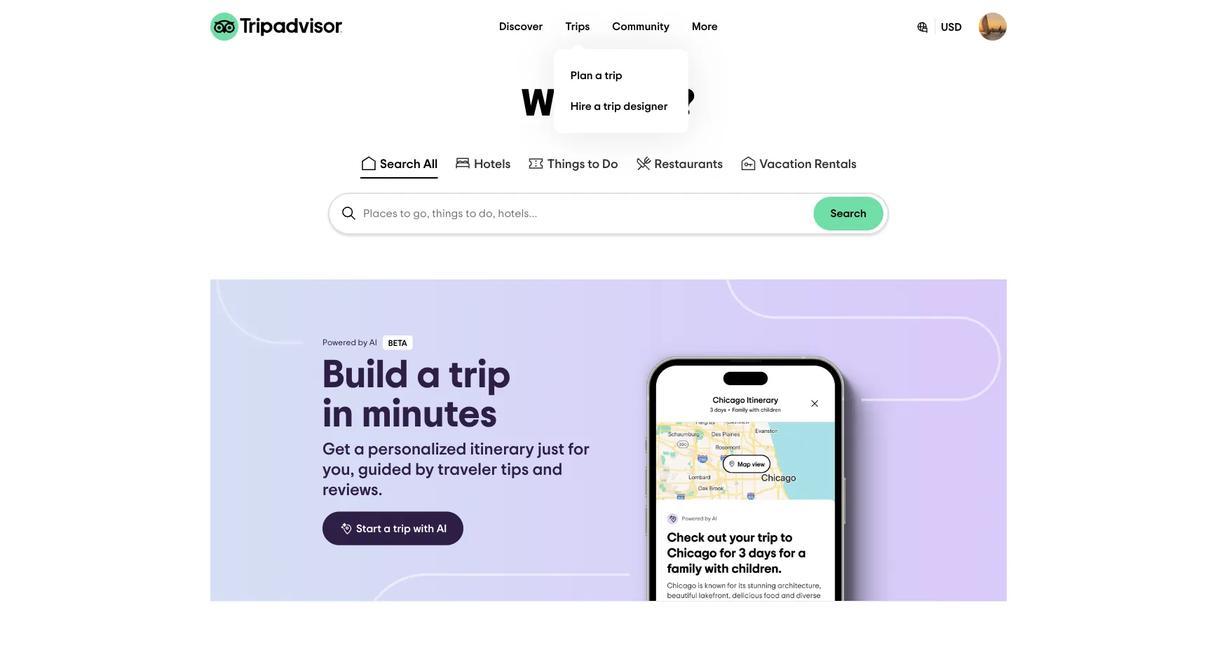 Task type: locate. For each thing, give the bounding box(es) containing it.
search for search all
[[380, 158, 421, 170]]

a right build
[[417, 356, 441, 395]]

ai
[[369, 339, 377, 347], [437, 524, 447, 535]]

1 vertical spatial by
[[415, 462, 434, 479]]

more
[[692, 21, 718, 32]]

1 horizontal spatial by
[[415, 462, 434, 479]]

1 horizontal spatial search
[[831, 208, 867, 220]]

just
[[538, 442, 565, 459]]

personalized
[[368, 442, 467, 459]]

hire a trip designer
[[571, 101, 668, 112]]

trip
[[605, 70, 623, 81], [604, 101, 621, 112], [449, 356, 511, 395], [393, 524, 411, 535]]

trip inside build a trip in minutes
[[449, 356, 511, 395]]

beta
[[388, 340, 407, 348]]

hotels button
[[452, 152, 514, 179]]

start a trip with ai button
[[323, 512, 464, 546]]

things to do button
[[525, 152, 621, 179]]

a right "plan"
[[595, 70, 602, 81]]

a right hire
[[594, 101, 601, 112]]

search
[[380, 158, 421, 170], [831, 208, 867, 220]]

to
[[588, 158, 600, 170]]

search inside search box
[[831, 208, 867, 220]]

plan
[[571, 70, 593, 81]]

community
[[612, 21, 670, 32]]

1 vertical spatial ai
[[437, 524, 447, 535]]

hotels
[[474, 158, 511, 170]]

minutes
[[362, 395, 497, 434]]

in
[[323, 395, 354, 434]]

restaurants button
[[632, 152, 726, 179]]

guided
[[358, 462, 412, 479]]

by down the personalized
[[415, 462, 434, 479]]

a right start
[[384, 524, 391, 535]]

plan a trip
[[571, 70, 623, 81]]

get
[[323, 442, 350, 459]]

search for search
[[831, 208, 867, 220]]

search down rentals
[[831, 208, 867, 220]]

powered
[[323, 339, 356, 347]]

a inside button
[[384, 524, 391, 535]]

by right powered
[[358, 339, 368, 347]]

itinerary
[[470, 442, 534, 459]]

a for plan
[[595, 70, 602, 81]]

rentals
[[815, 158, 857, 170]]

tab list containing search all
[[0, 149, 1217, 182]]

0 vertical spatial ai
[[369, 339, 377, 347]]

a inside build a trip in minutes
[[417, 356, 441, 395]]

designer
[[624, 101, 668, 112]]

usd
[[941, 22, 962, 33]]

a right get
[[354, 442, 364, 459]]

search left all
[[380, 158, 421, 170]]

menu containing plan a trip
[[554, 49, 689, 133]]

trips
[[565, 21, 590, 32]]

0 vertical spatial search
[[380, 158, 421, 170]]

ai left beta
[[369, 339, 377, 347]]

ai right "with"
[[437, 524, 447, 535]]

trips button
[[554, 13, 601, 41]]

discover button
[[488, 13, 554, 41]]

0 horizontal spatial by
[[358, 339, 368, 347]]

1 horizontal spatial ai
[[437, 524, 447, 535]]

traveler
[[438, 462, 497, 479]]

to?
[[642, 85, 696, 123]]

vacation rentals
[[760, 158, 857, 170]]

hotels link
[[455, 155, 511, 172]]

1 vertical spatial search
[[831, 208, 867, 220]]

vacation
[[760, 158, 812, 170]]

a inside get a personalized itinerary just for you, guided by traveler tips and reviews.
[[354, 442, 364, 459]]

trip inside button
[[393, 524, 411, 535]]

by
[[358, 339, 368, 347], [415, 462, 434, 479]]

vacation rentals button
[[737, 152, 860, 179]]

where to?
[[522, 85, 696, 123]]

trip for hire a trip designer
[[604, 101, 621, 112]]

restaurants link
[[635, 155, 723, 172]]

trip for plan a trip
[[605, 70, 623, 81]]

plan a trip link
[[565, 60, 677, 91]]

0 horizontal spatial search
[[380, 158, 421, 170]]

a
[[595, 70, 602, 81], [594, 101, 601, 112], [417, 356, 441, 395], [354, 442, 364, 459], [384, 524, 391, 535]]

search inside tab list
[[380, 158, 421, 170]]

do
[[602, 158, 618, 170]]

search all button
[[358, 152, 441, 179]]

things to do
[[547, 158, 618, 170]]

get a personalized itinerary just for you, guided by traveler tips and reviews.
[[323, 442, 590, 499]]

and
[[533, 462, 563, 479]]

vacation rentals link
[[740, 155, 857, 172]]

start
[[356, 524, 381, 535]]

community button
[[601, 13, 681, 41]]

ai inside button
[[437, 524, 447, 535]]

0 horizontal spatial ai
[[369, 339, 377, 347]]

for
[[568, 442, 590, 459]]

menu
[[554, 49, 689, 133]]

tab list
[[0, 149, 1217, 182]]



Task type: vqa. For each thing, say whether or not it's contained in the screenshot.
Search All
yes



Task type: describe. For each thing, give the bounding box(es) containing it.
build a trip in minutes
[[323, 356, 511, 434]]

usd button
[[904, 12, 973, 41]]

hire
[[571, 101, 592, 112]]

reviews.
[[323, 483, 383, 499]]

build
[[323, 356, 409, 395]]

a for build
[[417, 356, 441, 395]]

with
[[413, 524, 434, 535]]

discover
[[499, 21, 543, 32]]

restaurants
[[655, 158, 723, 170]]

Search search field
[[330, 194, 888, 234]]

you,
[[323, 462, 355, 479]]

trip for build a trip in minutes
[[449, 356, 511, 395]]

search button
[[814, 197, 884, 231]]

search image
[[341, 206, 358, 222]]

more button
[[681, 13, 729, 41]]

a for start
[[384, 524, 391, 535]]

profile picture image
[[979, 13, 1007, 41]]

0 vertical spatial by
[[358, 339, 368, 347]]

search all
[[380, 158, 438, 170]]

where
[[522, 85, 635, 123]]

by inside get a personalized itinerary just for you, guided by traveler tips and reviews.
[[415, 462, 434, 479]]

tripadvisor image
[[210, 13, 342, 41]]

powered by ai
[[323, 339, 377, 347]]

a for get
[[354, 442, 364, 459]]

a for hire
[[594, 101, 601, 112]]

Search search field
[[363, 208, 814, 220]]

hire a trip designer link
[[565, 91, 677, 122]]

things to do link
[[528, 155, 618, 172]]

tips
[[501, 462, 529, 479]]

trip for start a trip with ai
[[393, 524, 411, 535]]

things
[[547, 158, 585, 170]]

all
[[423, 158, 438, 170]]

start a trip with ai
[[356, 524, 447, 535]]



